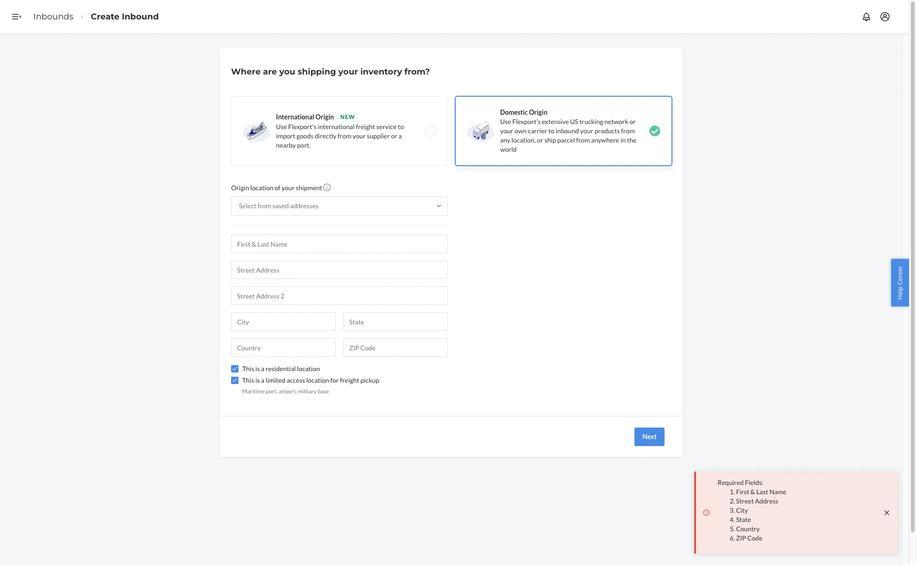 Task type: locate. For each thing, give the bounding box(es) containing it.
international
[[276, 113, 314, 121]]

freight up supplier
[[356, 123, 375, 131]]

create
[[91, 11, 119, 22]]

this is a limited access location for freight pickup
[[242, 377, 379, 384]]

1 this from the top
[[242, 365, 254, 373]]

next
[[643, 433, 657, 441]]

a for this is a limited access location for freight pickup
[[261, 377, 264, 384]]

1 vertical spatial a
[[261, 365, 264, 373]]

0 horizontal spatial to
[[398, 123, 404, 131]]

is
[[255, 365, 260, 373], [255, 377, 260, 384]]

address
[[755, 497, 778, 505]]

origin inside domestic origin use flexport's extensive us trucking network or your own carrier to inbound your products from any location, or ship parcel from anywhere in the world
[[529, 108, 547, 116]]

a for this is a residential location
[[261, 365, 264, 373]]

from right parcel
[[576, 136, 590, 144]]

maritime port, airport, military base
[[242, 388, 329, 395]]

country
[[736, 525, 760, 533]]

use flexport's international freight service to import goods directly from your supplier or a nearby port.
[[276, 123, 404, 149]]

import
[[276, 132, 295, 140]]

your inside use flexport's international freight service to import goods directly from your supplier or a nearby port.
[[353, 132, 366, 140]]

port.
[[297, 141, 311, 149]]

zip
[[736, 534, 746, 542]]

0 vertical spatial freight
[[356, 123, 375, 131]]

a left limited
[[261, 377, 264, 384]]

1 horizontal spatial or
[[537, 136, 543, 144]]

Country text field
[[231, 339, 336, 357]]

shipment
[[296, 184, 322, 192]]

freight right for
[[340, 377, 359, 384]]

your
[[338, 67, 358, 77], [500, 127, 513, 135], [580, 127, 593, 135], [353, 132, 366, 140], [282, 184, 295, 192]]

use up import
[[276, 123, 287, 131]]

a right supplier
[[399, 132, 402, 140]]

street
[[736, 497, 754, 505]]

your right of
[[282, 184, 295, 192]]

location up base
[[306, 377, 329, 384]]

2 horizontal spatial or
[[630, 118, 636, 126]]

location
[[250, 184, 273, 192], [297, 365, 320, 373], [306, 377, 329, 384]]

this is a residential location
[[242, 365, 320, 373]]

2 vertical spatial a
[[261, 377, 264, 384]]

origin up the international
[[315, 113, 334, 121]]

0 horizontal spatial use
[[276, 123, 287, 131]]

or down carrier
[[537, 136, 543, 144]]

0 horizontal spatial origin
[[231, 184, 249, 192]]

this
[[242, 365, 254, 373], [242, 377, 254, 384]]

new
[[340, 113, 355, 120]]

location up this is a limited access location for freight pickup
[[297, 365, 320, 373]]

from up the at the right top of page
[[621, 127, 635, 135]]

a
[[399, 132, 402, 140], [261, 365, 264, 373], [261, 377, 264, 384]]

inbounds
[[33, 11, 73, 22]]

origin for domestic
[[529, 108, 547, 116]]

1 vertical spatial is
[[255, 377, 260, 384]]

origin up select
[[231, 184, 249, 192]]

inbounds link
[[33, 11, 73, 22]]

base
[[318, 388, 329, 395]]

required
[[718, 479, 744, 487]]

0 vertical spatial this
[[242, 365, 254, 373]]

in
[[621, 136, 626, 144]]

or
[[630, 118, 636, 126], [391, 132, 397, 140], [537, 136, 543, 144]]

2 horizontal spatial origin
[[529, 108, 547, 116]]

to
[[398, 123, 404, 131], [548, 127, 554, 135]]

use inside use flexport's international freight service to import goods directly from your supplier or a nearby port.
[[276, 123, 287, 131]]

1 horizontal spatial to
[[548, 127, 554, 135]]

0 horizontal spatial or
[[391, 132, 397, 140]]

check circle image
[[649, 126, 660, 137]]

0 vertical spatial a
[[399, 132, 402, 140]]

0 vertical spatial location
[[250, 184, 273, 192]]

your left supplier
[[353, 132, 366, 140]]

where
[[231, 67, 261, 77]]

1 vertical spatial location
[[297, 365, 320, 373]]

a left the residential
[[261, 365, 264, 373]]

1 horizontal spatial origin
[[315, 113, 334, 121]]

freight inside use flexport's international freight service to import goods directly from your supplier or a nearby port.
[[356, 123, 375, 131]]

1 is from the top
[[255, 365, 260, 373]]

0 vertical spatial is
[[255, 365, 260, 373]]

location left of
[[250, 184, 273, 192]]

city
[[736, 507, 748, 515]]

ship
[[545, 136, 556, 144]]

origin
[[529, 108, 547, 116], [315, 113, 334, 121], [231, 184, 249, 192]]

or down service
[[391, 132, 397, 140]]

for
[[330, 377, 339, 384]]

use down domestic
[[500, 118, 511, 126]]

ZIP Code text field
[[343, 339, 448, 357]]

origin up flexport's
[[529, 108, 547, 116]]

international
[[318, 123, 355, 131]]

2 is from the top
[[255, 377, 260, 384]]

origin location of your shipment
[[231, 184, 322, 192]]

inventory
[[360, 67, 402, 77]]

to up ship
[[548, 127, 554, 135]]

to right service
[[398, 123, 404, 131]]

2 this from the top
[[242, 377, 254, 384]]

to inside domestic origin use flexport's extensive us trucking network or your own carrier to inbound your products from any location, or ship parcel from anywhere in the world
[[548, 127, 554, 135]]

or right the network
[[630, 118, 636, 126]]

None checkbox
[[231, 365, 239, 373], [231, 377, 239, 384], [231, 365, 239, 373], [231, 377, 239, 384]]

1 vertical spatial this
[[242, 377, 254, 384]]

select from saved addresses
[[239, 202, 318, 210]]

close toast image
[[882, 509, 892, 518]]

1 horizontal spatial use
[[500, 118, 511, 126]]

use
[[500, 118, 511, 126], [276, 123, 287, 131]]

help
[[896, 286, 904, 300]]

from down the international
[[338, 132, 351, 140]]

products
[[595, 127, 620, 135]]

next button
[[635, 428, 665, 447]]

from
[[621, 127, 635, 135], [338, 132, 351, 140], [576, 136, 590, 144], [258, 202, 271, 210]]

help center
[[896, 266, 904, 300]]

Street Address 2 text field
[[231, 287, 448, 305]]

create inbound
[[91, 11, 159, 22]]

freight
[[356, 123, 375, 131], [340, 377, 359, 384]]



Task type: describe. For each thing, give the bounding box(es) containing it.
or inside use flexport's international freight service to import goods directly from your supplier or a nearby port.
[[391, 132, 397, 140]]

parcel
[[557, 136, 575, 144]]

to inside use flexport's international freight service to import goods directly from your supplier or a nearby port.
[[398, 123, 404, 131]]

nearby
[[276, 141, 296, 149]]

shipping
[[298, 67, 336, 77]]

this for this is a residential location
[[242, 365, 254, 373]]

supplier
[[367, 132, 390, 140]]

addresses
[[290, 202, 318, 210]]

use inside domestic origin use flexport's extensive us trucking network or your own carrier to inbound your products from any location, or ship parcel from anywhere in the world
[[500, 118, 511, 126]]

domestic origin use flexport's extensive us trucking network or your own carrier to inbound your products from any location, or ship parcel from anywhere in the world
[[500, 108, 637, 153]]

own
[[515, 127, 527, 135]]

first
[[736, 488, 749, 496]]

extensive
[[542, 118, 569, 126]]

a inside use flexport's international freight service to import goods directly from your supplier or a nearby port.
[[399, 132, 402, 140]]

required fields : first & last name street address city state country zip code
[[718, 479, 786, 542]]

world
[[500, 145, 517, 153]]

name
[[769, 488, 786, 496]]

open account menu image
[[880, 11, 891, 22]]

:
[[762, 479, 763, 487]]

flexport's
[[288, 123, 317, 131]]

saved
[[273, 202, 289, 210]]

breadcrumbs navigation
[[26, 3, 166, 30]]

open navigation image
[[11, 11, 22, 22]]

1 vertical spatial freight
[[340, 377, 359, 384]]

select
[[239, 202, 256, 210]]

access
[[287, 377, 305, 384]]

international origin
[[276, 113, 334, 121]]

network
[[604, 118, 628, 126]]

maritime
[[242, 388, 265, 395]]

First & Last Name text field
[[231, 235, 448, 253]]

goods
[[296, 132, 313, 140]]

location,
[[512, 136, 536, 144]]

trucking
[[580, 118, 603, 126]]

any
[[500, 136, 510, 144]]

&
[[751, 488, 755, 496]]

fields
[[745, 479, 762, 487]]

inbound
[[122, 11, 159, 22]]

where are you shipping your inventory from?
[[231, 67, 430, 77]]

from?
[[404, 67, 430, 77]]

airport,
[[279, 388, 297, 395]]

domestic
[[500, 108, 528, 116]]

flexport's
[[512, 118, 541, 126]]

state
[[736, 516, 751, 524]]

help center button
[[891, 259, 909, 307]]

are
[[263, 67, 277, 77]]

is for residential
[[255, 365, 260, 373]]

this for this is a limited access location for freight pickup
[[242, 377, 254, 384]]

residential
[[266, 365, 296, 373]]

open notifications image
[[861, 11, 872, 22]]

your right shipping
[[338, 67, 358, 77]]

anywhere
[[591, 136, 619, 144]]

is for limited
[[255, 377, 260, 384]]

City text field
[[231, 313, 336, 331]]

directly
[[315, 132, 336, 140]]

code
[[747, 534, 762, 542]]

origin for international
[[315, 113, 334, 121]]

from left saved
[[258, 202, 271, 210]]

Street Address text field
[[231, 261, 448, 279]]

from inside use flexport's international freight service to import goods directly from your supplier or a nearby port.
[[338, 132, 351, 140]]

carrier
[[528, 127, 547, 135]]

you
[[279, 67, 295, 77]]

last
[[756, 488, 768, 496]]

create inbound link
[[91, 11, 159, 22]]

2 vertical spatial location
[[306, 377, 329, 384]]

your down trucking
[[580, 127, 593, 135]]

military
[[298, 388, 317, 395]]

of
[[274, 184, 280, 192]]

us
[[570, 118, 578, 126]]

limited
[[266, 377, 285, 384]]

service
[[376, 123, 397, 131]]

center
[[896, 266, 904, 285]]

the
[[627, 136, 637, 144]]

port,
[[266, 388, 278, 395]]

inbound
[[556, 127, 579, 135]]

pickup
[[360, 377, 379, 384]]

your up any
[[500, 127, 513, 135]]

State text field
[[343, 313, 448, 331]]



Task type: vqa. For each thing, say whether or not it's contained in the screenshot.
fast
no



